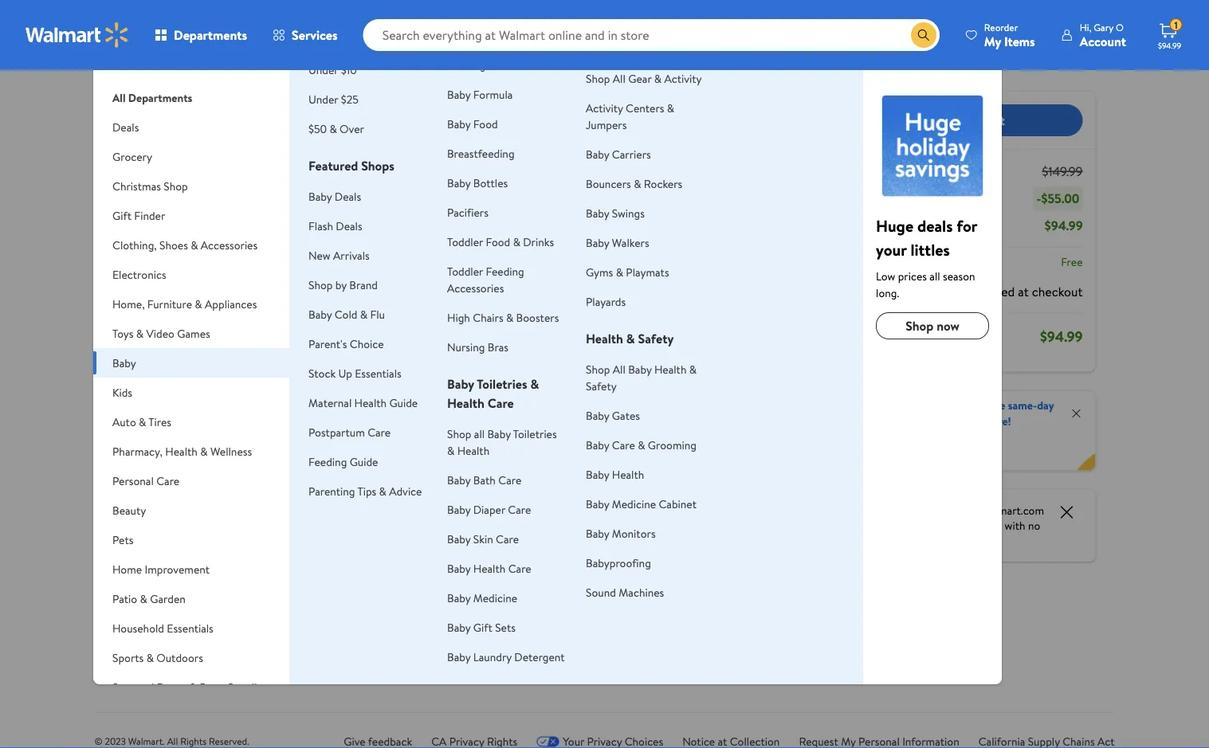 Task type: locate. For each thing, give the bounding box(es) containing it.
2 seller from the left
[[293, 297, 315, 311]]

patio & garden
[[112, 591, 186, 607]]

day inside $14.00 group
[[405, 574, 420, 588]]

to left get
[[954, 398, 964, 413]]

checkout inside button
[[954, 111, 1005, 129]]

0 horizontal spatial best seller
[[149, 297, 192, 311]]

nursing inside shop all nursing & feeding
[[490, 40, 528, 56]]

baby
[[447, 87, 471, 102], [447, 116, 471, 132], [586, 146, 610, 162], [447, 175, 471, 191], [309, 189, 332, 204], [586, 205, 610, 221], [586, 235, 610, 250], [309, 307, 332, 322], [112, 355, 136, 371], [629, 362, 652, 377], [447, 376, 474, 393], [586, 408, 610, 423], [488, 426, 511, 442], [586, 437, 610, 453], [586, 467, 610, 482], [447, 472, 471, 488], [586, 496, 610, 512], [447, 502, 471, 518], [586, 526, 610, 541], [447, 532, 471, 547], [447, 561, 471, 577], [447, 591, 471, 606], [447, 620, 471, 636], [447, 650, 471, 665]]

2 now from the left
[[266, 443, 294, 463]]

medicine for baby medicine cabinet
[[612, 496, 656, 512]]

tires
[[149, 414, 171, 430]]

- inside "now $86.88 $99.00 apple airtag - 4 pack"
[[708, 481, 713, 498]]

0 horizontal spatial add to cart image
[[275, 397, 294, 416]]

finder
[[134, 208, 165, 223]]

0 vertical spatial deals
[[112, 119, 139, 135]]

2 horizontal spatial with
[[1005, 518, 1026, 534]]

3 seller from the left
[[416, 297, 438, 311]]

1 vertical spatial maker,
[[512, 572, 549, 590]]

1 add button from the left
[[268, 394, 327, 419]]

shop now
[[906, 317, 960, 335]]

nursing up formula
[[490, 40, 528, 56]]

christmas
[[112, 178, 161, 194]]

0 horizontal spatial all
[[474, 426, 485, 442]]

3+ day shipping inside now $19.88 group
[[269, 588, 333, 602]]

now $19.88 group
[[266, 288, 360, 611]]

gift finder button
[[93, 201, 290, 230]]

3-year plan - $11.00
[[261, 116, 352, 132]]

0 horizontal spatial k-
[[551, 467, 563, 484]]

appliances
[[205, 296, 257, 312]]

2 toddler from the top
[[447, 264, 483, 279]]

baby for baby medicine cabinet
[[586, 496, 610, 512]]

add button inside now $19.88 group
[[268, 394, 327, 419]]

now up personal care
[[142, 443, 171, 463]]

shop down the new
[[309, 277, 333, 293]]

3+ for $86.88
[[639, 571, 650, 584]]

baby for baby cold & flu
[[309, 307, 332, 322]]

1 best from the left
[[149, 297, 167, 311]]

2- inside the now $99.00 group
[[146, 588, 154, 602]]

deals for baby deals
[[335, 189, 361, 204]]

now left $86.88 at the right of the page
[[636, 443, 664, 463]]

now inside "now $19.88 $24.98 onn. reusable 35mm camera with flash"
[[266, 443, 294, 463]]

0 vertical spatial under
[[309, 62, 338, 77]]

featured shops
[[309, 157, 395, 175]]

2 add button from the left
[[392, 394, 450, 419]]

add button up the $14.00
[[392, 394, 450, 419]]

generation)
[[142, 533, 209, 551]]

0 horizontal spatial free
[[238, 12, 260, 28]]

plan down the option
[[294, 116, 314, 132]]

baby carriers
[[586, 146, 651, 162]]

maker,
[[512, 520, 549, 537], [512, 572, 549, 590]]

2- for day
[[146, 588, 154, 602]]

now for $86.88
[[636, 443, 664, 463]]

electronics button
[[93, 260, 290, 289]]

for right deals
[[957, 215, 978, 237]]

baby inside baby toiletries & health care
[[447, 376, 474, 393]]

1 horizontal spatial all
[[930, 268, 941, 284]]

flash down reusable
[[292, 516, 321, 533]]

0 horizontal spatial 2-
[[146, 588, 154, 602]]

credit
[[875, 534, 903, 549]]

maternal health guide
[[309, 395, 418, 411]]

0 horizontal spatial at
[[375, 95, 383, 109]]

guide up parenting tips & advice link
[[350, 454, 378, 470]]

by left brand
[[336, 277, 347, 293]]

shop inside shop now link
[[906, 317, 934, 335]]

essentials down patio & garden dropdown button in the left of the page
[[167, 621, 214, 636]]

1 horizontal spatial delivery
[[429, 552, 464, 565]]

swings
[[612, 205, 645, 221]]

1 toddler from the top
[[447, 234, 483, 250]]

baby for baby
[[112, 355, 136, 371]]

deals button
[[93, 112, 290, 142]]

outdoors
[[157, 650, 203, 666]]

gift inside gift finder dropdown button
[[112, 208, 132, 223]]

cappuccino
[[512, 555, 578, 572]]

pickup down 35mm
[[269, 566, 296, 579]]

shop up baby formula
[[447, 40, 472, 56]]

shop inside shop all baby health & safety
[[586, 362, 610, 377]]

pickup for now $86.88
[[639, 548, 666, 562]]

0 vertical spatial 2-
[[261, 142, 271, 157]]

feeding up parenting
[[309, 454, 347, 470]]

best seller up parent's
[[272, 297, 315, 311]]

2 year from the top
[[271, 142, 291, 157]]

baby for baby deals
[[309, 189, 332, 204]]

baby gates link
[[586, 408, 640, 423]]

now inside "now $86.88 $99.00 apple airtag - 4 pack"
[[636, 443, 664, 463]]

1 best seller from the left
[[149, 297, 192, 311]]

with inside "now $19.88 $24.98 onn. reusable 35mm camera with flash"
[[266, 516, 289, 533]]

shop for shop now
[[906, 317, 934, 335]]

apple inside the 'now $99.00 $129.00 apple airpods with charging case (2nd generation)'
[[142, 481, 175, 498]]

apple for $86.88
[[636, 481, 668, 498]]

1 vertical spatial under
[[309, 91, 338, 107]]

1 plan from the top
[[294, 116, 314, 132]]

0 vertical spatial all
[[930, 268, 941, 284]]

baby image
[[876, 89, 990, 203]]

1 vertical spatial essentials
[[167, 621, 214, 636]]

seller inside now $19.88 group
[[293, 297, 315, 311]]

0 horizontal spatial delivery
[[183, 566, 217, 579]]

save for later button
[[561, 181, 631, 207]]

1 vertical spatial accessories
[[447, 280, 504, 296]]

departments up deals dropdown button
[[128, 90, 193, 105]]

toddler inside toddler feeding accessories
[[447, 264, 483, 279]]

free for free 30-day returns
[[238, 12, 260, 28]]

health up $129.00
[[165, 444, 198, 459]]

0 horizontal spatial now
[[142, 443, 171, 463]]

toys & video games button
[[93, 319, 290, 348]]

under for under $25
[[309, 91, 338, 107]]

3 add to cart image from the left
[[521, 397, 541, 416]]

can
[[309, 95, 323, 109]]

seller left high
[[416, 297, 438, 311]]

best for now $99.00
[[149, 297, 167, 311]]

to right 'continue'
[[939, 111, 951, 129]]

no
[[1029, 518, 1041, 534]]

0 vertical spatial nursing
[[490, 40, 528, 56]]

1 under from the top
[[309, 62, 338, 77]]

delivery
[[429, 552, 464, 565], [183, 566, 217, 579]]

0 vertical spatial maker,
[[512, 520, 549, 537]]

add to cart image up the $14.00
[[398, 397, 417, 416]]

day inside become a member to get free same-day delivery, gas discounts & more!
[[1038, 398, 1054, 413]]

0 horizontal spatial medicine
[[474, 591, 518, 606]]

departments button
[[142, 16, 260, 54]]

2 horizontal spatial best seller
[[395, 297, 438, 311]]

2 horizontal spatial pickup
[[639, 548, 666, 562]]

3+ day shipping inside $14.00 group
[[392, 574, 456, 588]]

baby for baby bottles
[[447, 175, 471, 191]]

1 vertical spatial gift
[[133, 259, 158, 279]]

delivery up patio & garden dropdown button in the left of the page
[[183, 566, 217, 579]]

deals up grocery at the top
[[112, 119, 139, 135]]

keurig
[[512, 467, 548, 484]]

a right become
[[903, 398, 908, 413]]

shop left gear
[[586, 71, 610, 86]]

care
[[488, 395, 514, 412], [368, 425, 391, 440], [612, 437, 635, 453], [499, 472, 522, 488], [156, 473, 180, 489], [508, 502, 531, 518], [496, 532, 519, 547], [509, 561, 532, 577]]

0 vertical spatial checkout
[[954, 111, 1005, 129]]

health up the baby bath care
[[458, 443, 490, 459]]

shop left the now
[[906, 317, 934, 335]]

deals for flash deals
[[336, 218, 363, 234]]

free for free
[[1062, 254, 1083, 270]]

close walmart plus section image
[[1071, 407, 1083, 420]]

shop down the grocery dropdown button
[[164, 178, 188, 194]]

baby for baby toiletries & health care
[[447, 376, 474, 393]]

all inside shop all baby health & safety
[[613, 362, 626, 377]]

seller for now $99.00
[[169, 297, 192, 311]]

baby health link
[[586, 467, 645, 482]]

1 horizontal spatial free
[[1062, 254, 1083, 270]]

1 horizontal spatial 2-
[[261, 142, 271, 157]]

1 vertical spatial toddler
[[447, 264, 483, 279]]

year down one
[[271, 116, 291, 132]]

k- right keurig
[[551, 467, 563, 484]]

gift down clothing,
[[133, 259, 158, 279]]

all right prices
[[930, 268, 941, 284]]

& inside baby toiletries & health care
[[531, 376, 539, 393]]

1 horizontal spatial add to cart image
[[398, 397, 417, 416]]

safety up the shop all baby health & safety link
[[638, 330, 674, 348]]

plan for $8.00
[[294, 142, 314, 157]]

$14.00
[[389, 443, 430, 463]]

shop by brand
[[309, 277, 378, 293]]

1 horizontal spatial guide
[[390, 395, 418, 411]]

gift for gift finder
[[112, 208, 132, 223]]

add up the $14.00
[[417, 398, 437, 414]]

(1
[[857, 163, 866, 180]]

medicine up monitors
[[612, 496, 656, 512]]

plan down $50
[[294, 142, 314, 157]]

1 horizontal spatial medicine
[[612, 496, 656, 512]]

1 vertical spatial a
[[903, 398, 908, 413]]

essentials down choice
[[355, 366, 402, 381]]

1 vertical spatial at
[[1019, 283, 1029, 300]]

all for shop all baby health & safety
[[613, 362, 626, 377]]

activity right gear
[[665, 71, 702, 86]]

best right appliances
[[272, 297, 290, 311]]

walmart image
[[26, 22, 129, 48]]

accessories up less
[[201, 237, 258, 253]]

2 horizontal spatial add to cart image
[[521, 397, 541, 416]]

baby for baby health care
[[447, 561, 471, 577]]

toddler down pacifiers
[[447, 234, 483, 250]]

baby health care link
[[447, 561, 532, 577]]

2 add to cart image from the left
[[398, 397, 417, 416]]

to inside button
[[939, 111, 951, 129]]

medicine down the baby health care link
[[474, 591, 518, 606]]

next slide for horizontalscrollerrecommendations list image
[[698, 349, 737, 387]]

option
[[280, 95, 306, 109]]

huge
[[876, 215, 914, 237]]

free inside become a member to get free same-day delivery, gas discounts & more!
[[986, 398, 1006, 413]]

checkout right 'continue'
[[954, 111, 1005, 129]]

now inside the 'now $99.00 $129.00 apple airpods with charging case (2nd generation)'
[[142, 443, 171, 463]]

best seller inside now $19.88 group
[[272, 297, 315, 311]]

shop now link
[[876, 313, 990, 340]]

1 vertical spatial guide
[[350, 454, 378, 470]]

bath
[[474, 472, 496, 488]]

stock up essentials
[[309, 366, 402, 381]]

clothing,
[[112, 237, 157, 253]]

departments up the all departments link
[[174, 26, 247, 44]]

pickup inside now $86.88 group
[[639, 548, 666, 562]]

0 vertical spatial at
[[375, 95, 383, 109]]

baby inside shop all baby toiletries & health
[[488, 426, 511, 442]]

see
[[875, 518, 892, 534]]

under
[[309, 62, 338, 77], [309, 91, 338, 107]]

now $99.00 group
[[142, 288, 237, 611]]

1 now from the left
[[142, 443, 171, 463]]

ideas
[[161, 259, 193, 279]]

new arrivals link
[[309, 248, 370, 263]]

1 vertical spatial plan
[[294, 142, 314, 157]]

shipping inside now $86.88 group
[[669, 571, 703, 584]]

1 horizontal spatial best
[[272, 297, 290, 311]]

baby for baby skin care
[[447, 532, 471, 547]]

free right get
[[986, 398, 1006, 413]]

0 vertical spatial year
[[271, 116, 291, 132]]

$149.99
[[1043, 163, 1083, 180]]

0 vertical spatial by
[[381, 57, 392, 72]]

delivery down 5
[[429, 552, 464, 565]]

& inside shop all baby toiletries & health
[[447, 443, 455, 459]]

& inside "dropdown button"
[[146, 650, 154, 666]]

0 horizontal spatial add
[[236, 57, 256, 72]]

2 plan from the top
[[294, 142, 314, 157]]

save
[[699, 9, 714, 20]]

best inside now $19.88 group
[[272, 297, 290, 311]]

best seller inside the now $99.00 group
[[149, 297, 192, 311]]

0 horizontal spatial essentials
[[167, 621, 214, 636]]

0 vertical spatial accessories
[[201, 237, 258, 253]]

2- for year
[[261, 142, 271, 157]]

add button
[[268, 394, 327, 419], [392, 394, 450, 419]]

1 apple from the left
[[142, 481, 175, 498]]

$11.00
[[324, 116, 352, 132]]

0 horizontal spatial by
[[336, 277, 347, 293]]

0 vertical spatial toddler
[[447, 234, 483, 250]]

& inside dropdown button
[[190, 680, 197, 695]]

serve
[[549, 484, 580, 502]]

seller left cold
[[293, 297, 315, 311]]

2 horizontal spatial gift
[[474, 620, 493, 636]]

3 now from the left
[[636, 443, 664, 463]]

1 horizontal spatial add button
[[392, 394, 450, 419]]

1 vertical spatial flash
[[292, 516, 321, 533]]

3 best from the left
[[395, 297, 414, 311]]

tips
[[358, 484, 377, 499]]

1 horizontal spatial accessories
[[447, 280, 504, 296]]

now for $19.88
[[266, 443, 294, 463]]

0 horizontal spatial with
[[142, 498, 166, 516]]

accessories up chairs
[[447, 280, 504, 296]]

now
[[142, 443, 171, 463], [266, 443, 294, 463], [636, 443, 664, 463]]

guide up the $14.00
[[390, 395, 418, 411]]

capital one credit card image
[[813, 508, 865, 544]]

deals
[[918, 215, 953, 237]]

3+ inside $187.00 group
[[516, 552, 526, 565]]

2 horizontal spatial add
[[417, 398, 437, 414]]

1 vertical spatial food
[[486, 234, 511, 250]]

2 under from the top
[[309, 91, 338, 107]]

add to cart image inside now $19.88 group
[[275, 397, 294, 416]]

high chairs & boosters link
[[447, 310, 559, 325]]

maker, left and
[[512, 520, 549, 537]]

0 vertical spatial guide
[[390, 395, 418, 411]]

care inside baby toiletries & health care
[[488, 395, 514, 412]]

supplies
[[228, 680, 268, 695]]

departments inside popup button
[[174, 26, 247, 44]]

cold
[[335, 307, 358, 322]]

parenting
[[309, 484, 355, 499]]

2 apple from the left
[[636, 481, 668, 498]]

baby inside shop all baby health & safety
[[629, 362, 652, 377]]

best inside the now $99.00 group
[[149, 297, 167, 311]]

banner
[[794, 391, 1096, 471]]

toiletries up "$187.00"
[[513, 426, 557, 442]]

parenting tips & advice link
[[309, 484, 422, 499]]

maker, left dark
[[512, 572, 549, 590]]

best right 'home,'
[[149, 297, 167, 311]]

$99.00 down baby care & grooming link on the bottom of the page
[[636, 463, 668, 478]]

3 best seller from the left
[[395, 297, 438, 311]]

shop inside shop all baby toiletries & health
[[447, 426, 472, 442]]

3+ inside now $19.88 group
[[269, 588, 280, 602]]

0 horizontal spatial $55.00
[[721, 7, 749, 20]]

add to cart image left maternal
[[275, 397, 294, 416]]

choice
[[350, 336, 384, 352]]

postpartum
[[309, 425, 365, 440]]

baby care & grooming
[[586, 437, 697, 453]]

view details button
[[236, 75, 294, 91]]

35mm
[[266, 498, 301, 516]]

feeding inside toddler feeding accessories
[[486, 264, 525, 279]]

add to cart image for $187.00
[[521, 397, 541, 416]]

1 horizontal spatial pickup
[[269, 566, 296, 579]]

0 horizontal spatial free
[[894, 436, 914, 452]]

shop for shop all baby toiletries & health
[[447, 426, 472, 442]]

& inside shop all baby health & safety
[[690, 362, 697, 377]]

one
[[262, 95, 277, 109]]

baby inside baby dropdown button
[[112, 355, 136, 371]]

free left 30-
[[238, 12, 260, 28]]

playards link
[[586, 294, 626, 309]]

now up onn.
[[266, 443, 294, 463]]

maternal
[[309, 395, 352, 411]]

food up toddler feeding accessories link
[[486, 234, 511, 250]]

by right plan
[[381, 57, 392, 72]]

best seller up toys & video games
[[149, 297, 192, 311]]

0 horizontal spatial checkout
[[954, 111, 1005, 129]]

toiletries down bras
[[477, 376, 528, 393]]

add to cart image inside $14.00 group
[[398, 397, 417, 416]]

2- down 3-
[[261, 142, 271, 157]]

postpartum care
[[309, 425, 391, 440]]

at inside view details (only one option can be selected at a time.)
[[375, 95, 383, 109]]

later
[[606, 186, 628, 202]]

seller
[[169, 297, 192, 311], [293, 297, 315, 311], [416, 297, 438, 311]]

1 vertical spatial by
[[336, 277, 347, 293]]

laundry
[[474, 650, 512, 665]]

k- right serve
[[583, 484, 595, 502]]

with left no
[[1005, 518, 1026, 534]]

checkout right calculated
[[1032, 283, 1083, 300]]

gear
[[629, 71, 652, 86]]

health down baby care & grooming
[[612, 467, 645, 482]]

& inside shop all nursing & feeding
[[530, 40, 538, 56]]

free down gas
[[894, 436, 914, 452]]

apple inside "now $86.88 $99.00 apple airtag - 4 pack"
[[636, 481, 668, 498]]

baby for baby laundry detergent
[[447, 650, 471, 665]]

add up view
[[236, 57, 256, 72]]

0 horizontal spatial apple
[[142, 481, 175, 498]]

2 vertical spatial deals
[[336, 218, 363, 234]]

pharmacy, health & wellness button
[[93, 437, 290, 467]]

deals down featured shops
[[335, 189, 361, 204]]

1 year from the top
[[271, 116, 291, 132]]

and
[[550, 537, 570, 555]]

baby laundry detergent link
[[447, 650, 565, 665]]

food
[[474, 116, 498, 132], [486, 234, 511, 250]]

toddler for toddler food & drinks
[[447, 234, 483, 250]]

food for toddler
[[486, 234, 511, 250]]

with inside on walmart.com see if you're pre-approved with no credit risk.
[[1005, 518, 1026, 534]]

add inside now $19.88 group
[[294, 398, 314, 414]]

add to cart image up shop all baby toiletries & health
[[521, 397, 541, 416]]

all inside shop all nursing & feeding
[[474, 40, 487, 56]]

0 vertical spatial food
[[474, 116, 498, 132]]

all for shop all nursing & feeding
[[474, 40, 487, 56]]

add to cart image inside $187.00 group
[[521, 397, 541, 416]]

now $86.88 group
[[636, 288, 730, 593]]

add inside $14.00 group
[[417, 398, 437, 414]]

with down personal care
[[142, 498, 166, 516]]

baby for baby gates
[[586, 408, 610, 423]]

baby for baby carriers
[[586, 146, 610, 162]]

1 horizontal spatial seller
[[293, 297, 315, 311]]

shipping inside $14.00 group
[[422, 574, 456, 588]]

all down baby toiletries & health care
[[474, 426, 485, 442]]

now
[[937, 317, 960, 335]]

long.
[[876, 285, 900, 301]]

0 vertical spatial a
[[386, 95, 390, 109]]

baby for baby gift sets
[[447, 620, 471, 636]]

$94.99 down 1
[[1159, 40, 1182, 51]]

1 horizontal spatial best seller
[[272, 297, 315, 311]]

0 horizontal spatial a
[[386, 95, 390, 109]]

add button inside $14.00 group
[[392, 394, 450, 419]]

all up grocery at the top
[[112, 90, 126, 105]]

shop up girls
[[447, 426, 472, 442]]

toiletries inside shop all baby toiletries & health
[[513, 426, 557, 442]]

for right save
[[589, 186, 603, 202]]

with down onn.
[[266, 516, 289, 533]]

pharmacy, health & wellness
[[112, 444, 252, 459]]

for inside button
[[589, 186, 603, 202]]

all down health & safety
[[613, 362, 626, 377]]

flash inside "now $19.88 $24.98 onn. reusable 35mm camera with flash"
[[292, 516, 321, 533]]

add down stock
[[294, 398, 314, 414]]

2 best seller from the left
[[272, 297, 315, 311]]

best right 'flu'
[[395, 297, 414, 311]]

1 vertical spatial checkout
[[1032, 283, 1083, 300]]

shop down health & safety
[[586, 362, 610, 377]]

toddler down toddler food & drinks
[[447, 264, 483, 279]]

0 vertical spatial activity
[[665, 71, 702, 86]]

day
[[279, 12, 296, 28], [1038, 398, 1054, 413], [529, 552, 543, 565], [652, 571, 666, 584], [405, 574, 420, 588], [154, 588, 168, 602], [282, 588, 296, 602]]

shipping inside $187.00 group
[[545, 552, 580, 565]]

privacy choices icon image
[[537, 737, 560, 748]]

1 horizontal spatial a
[[903, 398, 908, 413]]

seller inside the now $99.00 group
[[169, 297, 192, 311]]

nursing down high
[[447, 339, 485, 355]]

health down stock up essentials link
[[355, 395, 387, 411]]

add to cart image
[[275, 397, 294, 416], [398, 397, 417, 416], [521, 397, 541, 416]]

babyproofing
[[586, 555, 651, 571]]

stock up essentials link
[[309, 366, 402, 381]]

1 vertical spatial toiletries
[[513, 426, 557, 442]]

playmats
[[626, 264, 670, 280]]

decrease quantity sony wh-ch720n-noise canceling wireless bluetooth headphones- black, current quantity 1 image
[[661, 188, 674, 201]]

health left next slide for horizontalscrollerrecommendations list icon
[[655, 362, 687, 377]]

1 add to cart image from the left
[[275, 397, 294, 416]]

seller down 'electronics' dropdown button
[[169, 297, 192, 311]]

-
[[317, 116, 321, 132], [316, 142, 321, 157], [1037, 190, 1042, 207], [708, 481, 713, 498]]

1 horizontal spatial checkout
[[1032, 283, 1083, 300]]

3+ day shipping inside now $86.88 group
[[639, 571, 703, 584]]

best seller inside $14.00 group
[[395, 297, 438, 311]]

1 vertical spatial activity
[[586, 100, 623, 116]]

if
[[895, 518, 902, 534]]

with for on
[[1005, 518, 1026, 534]]

2- right patio
[[146, 588, 154, 602]]

1 horizontal spatial activity
[[665, 71, 702, 86]]

sony wh-ch720n-noise canceling wireless bluetooth headphones- black, with add-on services, 1 in cart image
[[133, 0, 209, 45]]

3+ inside $14.00 group
[[392, 574, 403, 588]]

1 horizontal spatial nursing
[[490, 40, 528, 56]]

0 horizontal spatial accessories
[[201, 237, 258, 253]]

$99.00 up personal care dropdown button
[[174, 443, 217, 463]]

all departments
[[112, 90, 193, 105]]

$94.99 down calculated at checkout
[[1041, 327, 1083, 346]]

0 horizontal spatial pickup
[[146, 566, 173, 579]]

2 best from the left
[[272, 297, 290, 311]]

feeding down toddler food & drinks link
[[486, 264, 525, 279]]

2 vertical spatial gift
[[474, 620, 493, 636]]

$94.99
[[1159, 40, 1182, 51], [1045, 217, 1083, 234], [1041, 327, 1083, 346]]

1 vertical spatial year
[[271, 142, 291, 157]]

beauty
[[112, 503, 146, 518]]

1 seller from the left
[[169, 297, 192, 311]]

shop for shop by brand
[[309, 277, 333, 293]]

shipping inside now $19.88 group
[[299, 588, 333, 602]]

under $10 link
[[309, 62, 357, 77]]

best seller for now $99.00
[[149, 297, 192, 311]]

1 vertical spatial $55.00
[[1042, 190, 1080, 207]]

now $86.88 $99.00 apple airtag - 4 pack
[[636, 443, 724, 516]]

pickup inside now $19.88 group
[[269, 566, 296, 579]]

home improvement
[[112, 562, 210, 577]]

2 horizontal spatial best
[[395, 297, 414, 311]]

3+ inside now $86.88 group
[[639, 571, 650, 584]]

$94.99 down -$55.00
[[1045, 217, 1083, 234]]

bouncers
[[586, 176, 631, 191]]

a inside become a member to get free same-day delivery, gas discounts & more!
[[903, 398, 908, 413]]

1 horizontal spatial by
[[381, 57, 392, 72]]

baby for baby monitors
[[586, 526, 610, 541]]

gift left sets
[[474, 620, 493, 636]]

0 horizontal spatial seller
[[169, 297, 192, 311]]

pharmacy,
[[112, 444, 163, 459]]

at right calculated
[[1019, 283, 1029, 300]]

shop inside shop all nursing & feeding
[[447, 40, 472, 56]]

2 horizontal spatial seller
[[416, 297, 438, 311]]

1 horizontal spatial gift
[[133, 259, 158, 279]]

1 vertical spatial deals
[[335, 189, 361, 204]]

$55.00 right save
[[721, 7, 749, 20]]

$55.00 down $149.99
[[1042, 190, 1080, 207]]

1 vertical spatial 2-
[[146, 588, 154, 602]]

0 horizontal spatial safety
[[586, 378, 617, 394]]

0 vertical spatial departments
[[174, 26, 247, 44]]

at right selected
[[375, 95, 383, 109]]

personal care button
[[93, 467, 290, 496]]

1 horizontal spatial $99.00
[[636, 463, 668, 478]]



Task type: vqa. For each thing, say whether or not it's contained in the screenshot.
"Reduced"
no



Task type: describe. For each thing, give the bounding box(es) containing it.
for inside huge deals for your littles low prices all season long.
[[957, 215, 978, 237]]

centers
[[626, 100, 665, 116]]

reusable
[[292, 481, 341, 498]]

monitors
[[612, 526, 656, 541]]

toiletries inside baby toiletries & health care
[[477, 376, 528, 393]]

baby medicine link
[[447, 591, 518, 606]]

home, furniture & appliances button
[[93, 289, 290, 319]]

shipping for $86.88
[[669, 571, 703, 584]]

cabinet
[[659, 496, 697, 512]]

0 vertical spatial $94.99
[[1159, 40, 1182, 51]]

2-day shipping
[[146, 588, 205, 602]]

pets
[[112, 532, 133, 548]]

baby cold & flu
[[309, 307, 385, 322]]

1 vertical spatial $94.99
[[1045, 217, 1083, 234]]

pickup for now $19.88
[[269, 566, 296, 579]]

flu
[[370, 307, 385, 322]]

breastfeeding
[[447, 146, 515, 161]]

playards
[[586, 294, 626, 309]]

gyms
[[586, 264, 613, 280]]

(2nd
[[172, 516, 197, 533]]

with inside the 'now $99.00 $129.00 apple airpods with charging case (2nd generation)'
[[142, 498, 166, 516]]

account
[[1080, 32, 1127, 50]]

accessories inside dropdown button
[[201, 237, 258, 253]]

$187.00 group
[[512, 288, 607, 607]]

delivery inside $14.00 group
[[429, 552, 464, 565]]

up
[[339, 366, 352, 381]]

case
[[142, 516, 169, 533]]

$19.88
[[298, 443, 336, 463]]

2 maker, from the top
[[512, 572, 549, 590]]

shop all nursing & feeding
[[447, 40, 538, 73]]

activity inside activity centers & jumpers
[[586, 100, 623, 116]]

seller inside $14.00 group
[[416, 297, 438, 311]]

reorder
[[985, 20, 1019, 34]]

0 vertical spatial flash
[[309, 218, 333, 234]]

baby carriers link
[[586, 146, 651, 162]]

toddler feeding accessories
[[447, 264, 525, 296]]

1 vertical spatial departments
[[128, 90, 193, 105]]

time.)
[[392, 95, 416, 109]]

wellness
[[210, 444, 252, 459]]

save
[[564, 186, 586, 202]]

search icon image
[[918, 29, 930, 41]]

1 maker, from the top
[[512, 520, 549, 537]]

to inside become a member to get free same-day delivery, gas discounts & more!
[[954, 398, 964, 413]]

add to cart image for $14.00
[[398, 397, 417, 416]]

a inside view details (only one option can be selected at a time.)
[[386, 95, 390, 109]]

year for 2-
[[271, 142, 291, 157]]

3+ for $19.88
[[269, 588, 280, 602]]

charging
[[169, 498, 219, 516]]

1 vertical spatial free
[[894, 436, 914, 452]]

try
[[828, 436, 842, 452]]

baby swings
[[586, 205, 645, 221]]

delivery inside the now $99.00 group
[[183, 566, 217, 579]]

checkout for calculated at checkout
[[1032, 283, 1083, 300]]

under for under $10
[[309, 62, 338, 77]]

1 horizontal spatial safety
[[638, 330, 674, 348]]

3+ day shipping for justice
[[392, 574, 456, 588]]

3+ day shipping inside $187.00 group
[[516, 552, 580, 565]]

baby diaper care
[[447, 502, 531, 518]]

Search search field
[[363, 19, 940, 51]]

single
[[512, 484, 546, 502]]

banner containing become a member to get free same-day delivery, gas discounts & more!
[[794, 391, 1096, 471]]

health inside dropdown button
[[165, 444, 198, 459]]

baby for baby bath care
[[447, 472, 471, 488]]

2 vertical spatial $94.99
[[1041, 327, 1083, 346]]

health down skin
[[474, 561, 506, 577]]

shop all nursing & feeding link
[[447, 40, 538, 73]]

day inside $187.00 group
[[529, 552, 543, 565]]

all inside shop all baby toiletries & health
[[474, 426, 485, 442]]

day inside the now $99.00 group
[[154, 588, 168, 602]]

1 horizontal spatial k-
[[583, 484, 595, 502]]

1 horizontal spatial essentials
[[355, 366, 402, 381]]

feeding inside shop all nursing & feeding
[[447, 57, 486, 73]]

sets
[[495, 620, 516, 636]]

checkout for continue to checkout
[[954, 111, 1005, 129]]

boosters
[[516, 310, 559, 325]]

safety inside shop all baby health & safety
[[586, 378, 617, 394]]

essentials inside dropdown button
[[167, 621, 214, 636]]

baby for baby care & grooming
[[586, 437, 610, 453]]

day inside now $19.88 group
[[282, 588, 296, 602]]

toddler for toddler feeding accessories
[[447, 264, 483, 279]]

clothing, shoes & accessories
[[112, 237, 258, 253]]

baby diaper care link
[[447, 502, 531, 518]]

home improvement button
[[93, 555, 290, 585]]

pacifiers link
[[447, 205, 489, 220]]

approved
[[958, 518, 1003, 534]]

under $25
[[309, 91, 359, 107]]

airtag
[[671, 481, 705, 498]]

baby for baby diaper care
[[447, 502, 471, 518]]

sound machines
[[586, 585, 664, 600]]

health inside shop all baby health & safety
[[655, 362, 687, 377]]

skin
[[474, 532, 493, 547]]

for left less
[[197, 259, 215, 279]]

low
[[876, 268, 896, 284]]

party
[[200, 680, 225, 695]]

apple for $99.00
[[142, 481, 175, 498]]

baby health
[[586, 467, 645, 482]]

$14.00 group
[[389, 288, 484, 597]]

health inside shop all baby toiletries & health
[[458, 443, 490, 459]]

carriers
[[612, 146, 651, 162]]

household
[[112, 621, 164, 636]]

(only
[[236, 95, 259, 109]]

0 horizontal spatial nursing
[[447, 339, 485, 355]]

become a member to get free same-day delivery, gas discounts & more!
[[861, 398, 1054, 429]]

care inside dropdown button
[[156, 473, 180, 489]]

toddler food & drinks link
[[447, 234, 554, 250]]

with for now
[[266, 516, 289, 533]]

items
[[1005, 32, 1036, 50]]

baby for baby health
[[586, 467, 610, 482]]

shipping for $19.88
[[299, 588, 333, 602]]

dismiss capital one banner image
[[1058, 503, 1077, 522]]

deals inside dropdown button
[[112, 119, 139, 135]]

gift for gift ideas for less
[[133, 259, 158, 279]]

health inside baby toiletries & health care
[[447, 395, 485, 412]]

add button for now
[[268, 394, 327, 419]]

now for $99.00
[[142, 443, 171, 463]]

pickup inside the now $99.00 group
[[146, 566, 173, 579]]

baby for baby food
[[447, 116, 471, 132]]

shop for shop all gear & activity
[[586, 71, 610, 86]]

best seller for now $19.88
[[272, 297, 315, 311]]

baby skin care link
[[447, 532, 519, 547]]

home,
[[112, 296, 145, 312]]

shop for shop all nursing & feeding
[[447, 40, 472, 56]]

detergent
[[515, 650, 565, 665]]

3+ day shipping for $86.88
[[639, 571, 703, 584]]

shop inside christmas shop dropdown button
[[164, 178, 188, 194]]

0 horizontal spatial guide
[[350, 454, 378, 470]]

health down the playards
[[586, 330, 624, 348]]

chairs
[[473, 310, 504, 325]]

add to cart image for now
[[275, 397, 294, 416]]

sports & outdoors button
[[93, 644, 290, 673]]

baby for baby formula
[[447, 87, 471, 102]]

kids
[[112, 385, 132, 400]]

baby for baby medicine
[[447, 591, 471, 606]]

1 horizontal spatial $55.00
[[1042, 190, 1080, 207]]

year for 3-
[[271, 116, 291, 132]]

add for now
[[294, 398, 314, 414]]

dark
[[552, 572, 579, 590]]

shipping for justice
[[422, 574, 456, 588]]

0 vertical spatial $55.00
[[721, 7, 749, 20]]

baby for baby swings
[[586, 205, 610, 221]]

$99.00 inside the 'now $99.00 $129.00 apple airpods with charging case (2nd generation)'
[[174, 443, 217, 463]]

medicine for baby medicine
[[474, 591, 518, 606]]

best for now $19.88
[[272, 297, 290, 311]]

plan for $11.00
[[294, 116, 314, 132]]

activity centers & jumpers
[[586, 100, 675, 132]]

Walmart Site-Wide search field
[[363, 19, 940, 51]]

3+ for justice
[[392, 574, 403, 588]]

add for $14.00
[[417, 398, 437, 414]]

days!
[[949, 436, 974, 452]]

baby bath care link
[[447, 472, 522, 488]]

babyproofing link
[[586, 555, 651, 571]]

selected
[[338, 95, 373, 109]]

save for later
[[564, 186, 628, 202]]

featured
[[309, 157, 358, 175]]

shop for shop all baby health & safety
[[586, 362, 610, 377]]

breastfeeding link
[[447, 146, 515, 161]]

best inside $14.00 group
[[395, 297, 414, 311]]

1 horizontal spatial at
[[1019, 283, 1029, 300]]

baby food link
[[447, 116, 498, 132]]

all inside huge deals for your littles low prices all season long.
[[930, 268, 941, 284]]

food for baby
[[474, 116, 498, 132]]

$86.88
[[668, 443, 711, 463]]

all departments link
[[93, 70, 290, 112]]

2-year plan - $8.00
[[261, 142, 351, 157]]

you're
[[904, 518, 935, 534]]

baby food
[[447, 116, 498, 132]]

prices
[[898, 268, 927, 284]]

grocery button
[[93, 142, 290, 171]]

3+ day shipping for $19.88
[[269, 588, 333, 602]]

services button
[[260, 16, 351, 54]]

all for shop all gear & activity
[[613, 71, 626, 86]]

& inside activity centers & jumpers
[[667, 100, 675, 116]]

accessories inside toddler feeding accessories
[[447, 280, 504, 296]]

baby formula link
[[447, 87, 513, 102]]

baby for baby walkers
[[586, 235, 610, 250]]

free 30-day returns
[[238, 12, 334, 28]]

day inside now $86.88 group
[[652, 571, 666, 584]]

2 vertical spatial feeding
[[309, 454, 347, 470]]

dye
[[408, 537, 431, 555]]

$99.00 inside "now $86.88 $99.00 apple airtag - 4 pack"
[[636, 463, 668, 478]]

continue to checkout button
[[807, 104, 1083, 136]]

drinks
[[523, 234, 554, 250]]

improvement
[[145, 562, 210, 577]]

add button for $14.00
[[392, 394, 450, 419]]

shipping inside the now $99.00 group
[[171, 588, 205, 602]]

member
[[911, 398, 951, 413]]

for left 30 on the bottom right
[[917, 436, 931, 452]]

machines
[[619, 585, 664, 600]]

seller for now $19.88
[[293, 297, 315, 311]]

pets button
[[93, 526, 290, 555]]

& inside become a member to get free same-day delivery, gas discounts & more!
[[973, 413, 981, 429]]

discounts
[[924, 413, 970, 429]]

shop all baby health & safety
[[586, 362, 697, 394]]



